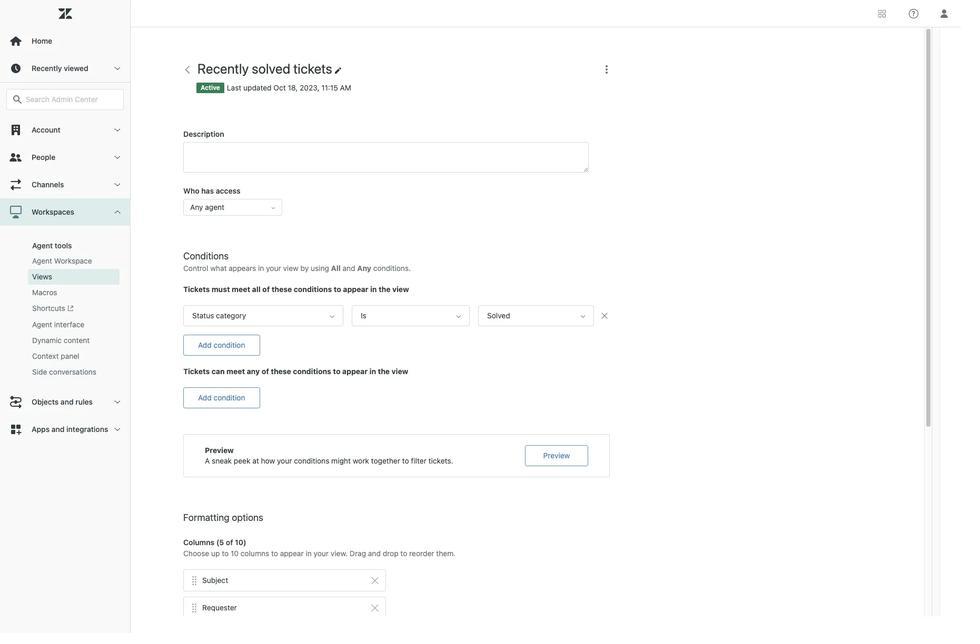 Task type: vqa. For each thing, say whether or not it's contained in the screenshot.
Context panel link
yes



Task type: locate. For each thing, give the bounding box(es) containing it.
tree item containing workspaces
[[0, 199, 130, 389]]

objects and rules
[[32, 398, 93, 407]]

2 vertical spatial agent
[[32, 320, 52, 329]]

and left rules
[[61, 398, 74, 407]]

workspaces group
[[0, 226, 130, 389]]

shortcuts
[[32, 304, 65, 313]]

conversations
[[49, 368, 96, 377]]

2 agent from the top
[[32, 257, 52, 265]]

agent up dynamic
[[32, 320, 52, 329]]

apps and integrations
[[32, 425, 108, 434]]

macros link
[[28, 285, 120, 301]]

dynamic content element
[[32, 336, 90, 346]]

apps and integrations button
[[0, 416, 130, 444]]

None search field
[[1, 89, 129, 110]]

objects
[[32, 398, 59, 407]]

and
[[61, 398, 74, 407], [52, 425, 65, 434]]

channels button
[[0, 171, 130, 199]]

Search Admin Center field
[[26, 95, 117, 104]]

agent inside 'element'
[[32, 320, 52, 329]]

agent for agent tools
[[32, 241, 53, 250]]

agent for agent interface
[[32, 320, 52, 329]]

home
[[32, 36, 52, 45]]

viewed
[[64, 64, 88, 73]]

views link
[[28, 269, 120, 285]]

agent left tools
[[32, 241, 53, 250]]

agent interface link
[[28, 317, 120, 333]]

context panel element
[[32, 352, 79, 362]]

and for objects
[[61, 398, 74, 407]]

workspaces
[[32, 208, 74, 217]]

agent tools element
[[32, 241, 72, 250]]

1 vertical spatial agent
[[32, 257, 52, 265]]

side
[[32, 368, 47, 377]]

tree containing account
[[0, 116, 130, 444]]

shortcuts link
[[28, 301, 120, 317]]

macros
[[32, 288, 57, 297]]

channels
[[32, 180, 64, 189]]

home button
[[0, 27, 130, 55]]

tree
[[0, 116, 130, 444]]

agent interface
[[32, 320, 84, 329]]

and right apps
[[52, 425, 65, 434]]

help image
[[909, 9, 919, 18]]

account button
[[0, 116, 130, 144]]

0 vertical spatial and
[[61, 398, 74, 407]]

agent up views
[[32, 257, 52, 265]]

1 agent from the top
[[32, 241, 53, 250]]

context panel link
[[28, 349, 120, 365]]

3 agent from the top
[[32, 320, 52, 329]]

context panel
[[32, 352, 79, 361]]

recently viewed
[[32, 64, 88, 73]]

and inside dropdown button
[[52, 425, 65, 434]]

agent tools
[[32, 241, 72, 250]]

primary element
[[0, 0, 131, 634]]

content
[[64, 336, 90, 345]]

0 vertical spatial agent
[[32, 241, 53, 250]]

workspaces button
[[0, 199, 130, 226]]

account
[[32, 125, 60, 134]]

agent
[[32, 241, 53, 250], [32, 257, 52, 265], [32, 320, 52, 329]]

and inside dropdown button
[[61, 398, 74, 407]]

side conversations element
[[32, 367, 96, 378]]

agent for agent workspace
[[32, 257, 52, 265]]

1 vertical spatial and
[[52, 425, 65, 434]]

tree item
[[0, 199, 130, 389]]

shortcuts element
[[32, 303, 74, 315]]

user menu image
[[938, 7, 951, 20]]

tree item inside the primary element
[[0, 199, 130, 389]]

none search field inside the primary element
[[1, 89, 129, 110]]



Task type: describe. For each thing, give the bounding box(es) containing it.
rules
[[75, 398, 93, 407]]

dynamic content link
[[28, 333, 120, 349]]

people button
[[0, 144, 130, 171]]

macros element
[[32, 288, 57, 298]]

context
[[32, 352, 59, 361]]

agent interface element
[[32, 320, 84, 330]]

side conversations
[[32, 368, 96, 377]]

panel
[[61, 352, 79, 361]]

recently
[[32, 64, 62, 73]]

objects and rules button
[[0, 389, 130, 416]]

recently viewed button
[[0, 55, 130, 82]]

zendesk products image
[[879, 10, 886, 17]]

workspace
[[54, 257, 92, 265]]

dynamic content
[[32, 336, 90, 345]]

agent workspace element
[[32, 256, 92, 267]]

tree inside the primary element
[[0, 116, 130, 444]]

agent workspace
[[32, 257, 92, 265]]

apps
[[32, 425, 50, 434]]

views
[[32, 272, 52, 281]]

side conversations link
[[28, 365, 120, 380]]

views element
[[32, 272, 52, 282]]

dynamic
[[32, 336, 62, 345]]

interface
[[54, 320, 84, 329]]

tools
[[55, 241, 72, 250]]

and for apps
[[52, 425, 65, 434]]

integrations
[[66, 425, 108, 434]]

agent workspace link
[[28, 253, 120, 269]]

people
[[32, 153, 55, 162]]



